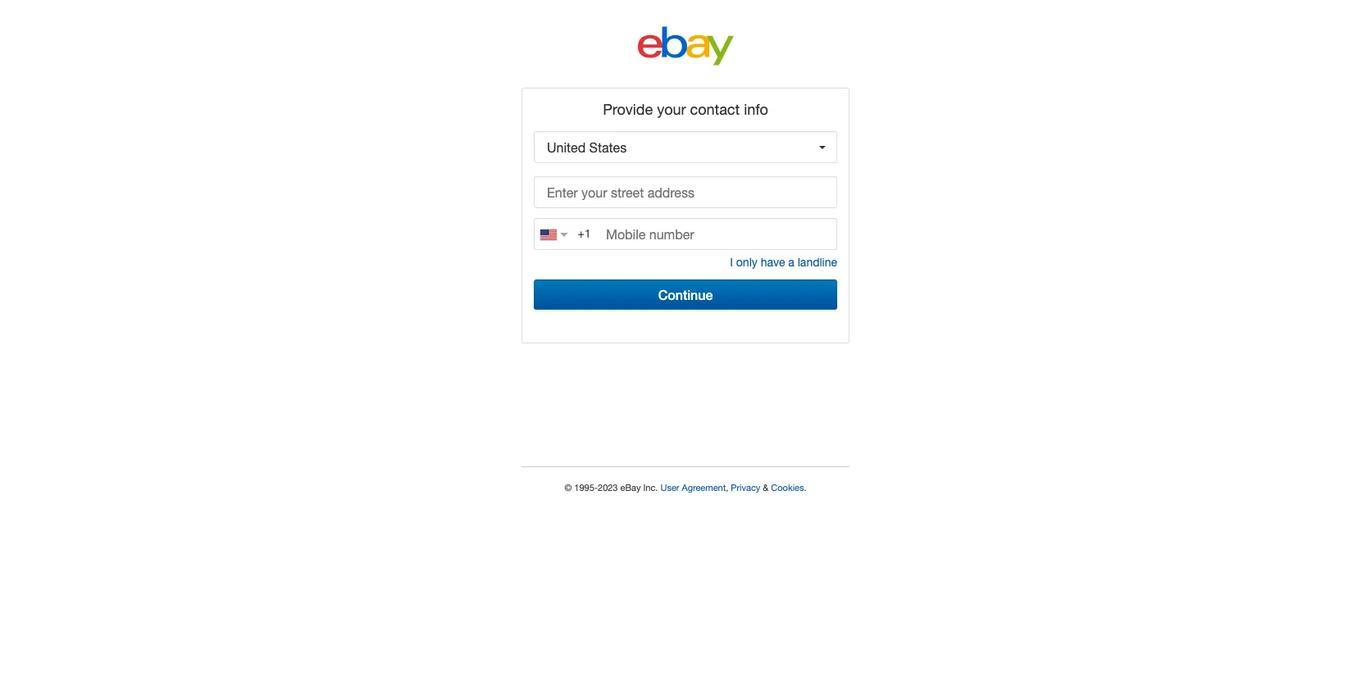Task type: describe. For each thing, give the bounding box(es) containing it.
1995-
[[575, 483, 598, 493]]

,
[[726, 483, 729, 493]]

your
[[657, 101, 686, 118]]

user agreement link
[[661, 483, 726, 493]]

.
[[804, 483, 807, 493]]

©
[[565, 483, 572, 493]]

only
[[737, 256, 758, 269]]

i
[[730, 256, 733, 269]]

&
[[763, 483, 769, 493]]

Mobile number telephone field
[[534, 218, 838, 250]]

contact
[[690, 101, 740, 118]]

privacy
[[731, 483, 761, 493]]

inc.
[[644, 483, 658, 493]]

cookies link
[[772, 483, 804, 493]]

ebay
[[621, 483, 641, 493]]



Task type: vqa. For each thing, say whether or not it's contained in the screenshot.
Inc.
yes



Task type: locate. For each thing, give the bounding box(es) containing it.
landline
[[798, 256, 838, 269]]

application
[[534, 176, 838, 218]]

info
[[744, 101, 769, 118]]

a
[[789, 256, 795, 269]]

+1
[[578, 227, 591, 240]]

agreement
[[682, 483, 726, 493]]

© 1995-2023 ebay inc. user agreement , privacy & cookies .
[[565, 483, 807, 493]]

i only have a landline
[[730, 256, 838, 269]]

provide your contact info
[[603, 101, 769, 118]]

provide
[[603, 101, 653, 118]]

Enter your street address text field
[[534, 176, 838, 208]]

None submit
[[534, 280, 838, 310]]

privacy link
[[731, 483, 761, 493]]

cookies
[[772, 483, 804, 493]]

have
[[761, 256, 786, 269]]

user
[[661, 483, 680, 493]]

2023
[[598, 483, 618, 493]]

i only have a landline button
[[730, 256, 838, 269]]



